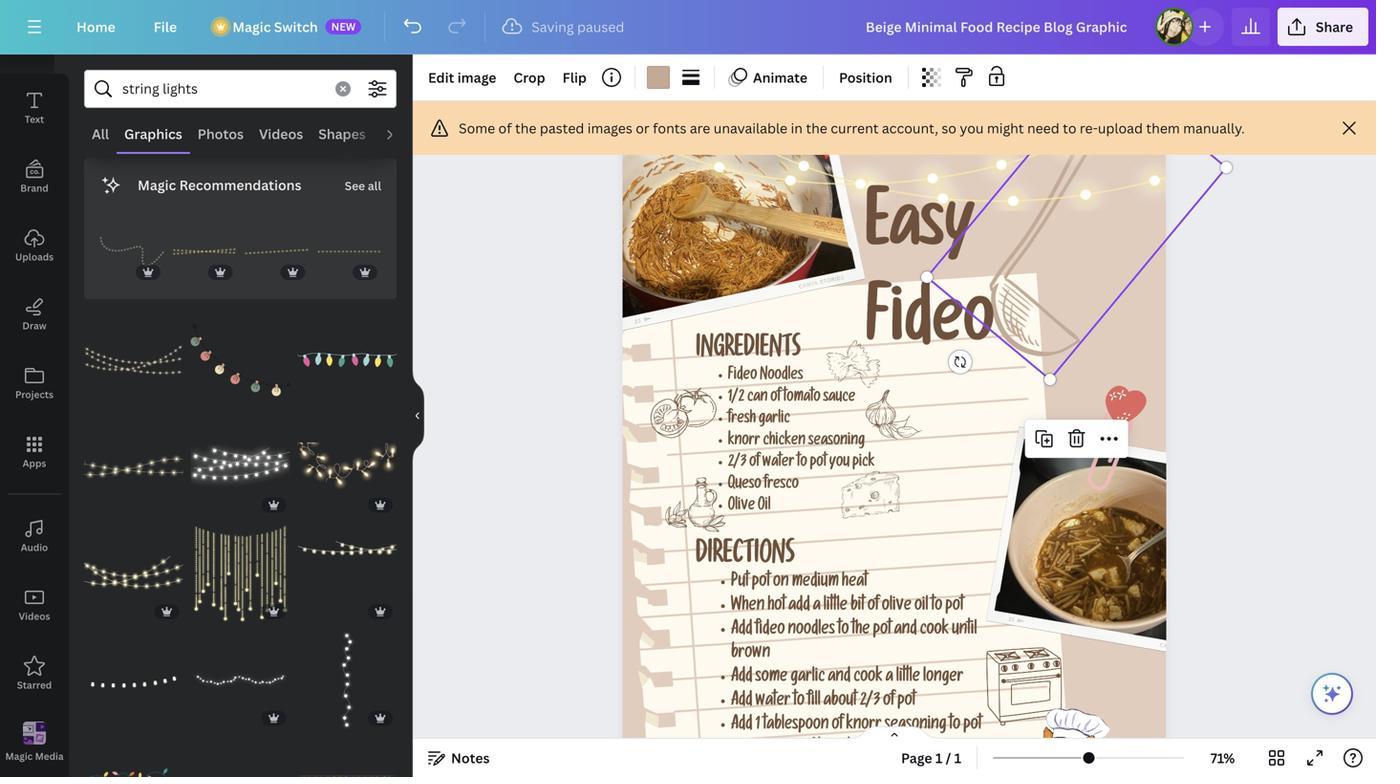 Task type: vqa. For each thing, say whether or not it's contained in the screenshot.
Feminine
no



Task type: locate. For each thing, give the bounding box(es) containing it.
when
[[732, 598, 765, 616]]

videos button up the starred
[[0, 571, 69, 640]]

0 horizontal spatial videos
[[19, 610, 50, 623]]

paused
[[578, 18, 625, 36]]

0 vertical spatial a
[[814, 598, 821, 616]]

1 horizontal spatial seasoning
[[885, 717, 947, 735]]

1 horizontal spatial videos button
[[251, 116, 311, 152]]

1 horizontal spatial you
[[960, 119, 984, 137]]

magic media button
[[0, 709, 69, 777]]

unavailable
[[714, 119, 788, 137]]

account,
[[883, 119, 939, 137]]

in
[[791, 119, 803, 137]]

can down the tablespoon
[[778, 741, 801, 759]]

see all button
[[343, 166, 383, 204]]

medium
[[792, 575, 840, 592]]

saving paused status
[[494, 15, 634, 38]]

1 horizontal spatial fideo
[[866, 294, 995, 365]]

audio up all on the left top of page
[[381, 125, 420, 143]]

to up /
[[950, 717, 961, 735]]

2 vertical spatial and
[[732, 741, 754, 759]]

2/3 right about at bottom right
[[860, 694, 881, 711]]

seasoning up pick
[[809, 434, 866, 450]]

audio button down apps at left bottom
[[0, 502, 69, 571]]

1 horizontal spatial audio
[[381, 125, 420, 143]]

0 vertical spatial sauce
[[824, 391, 856, 407]]

0 horizontal spatial 1
[[756, 717, 761, 735]]

saving
[[532, 18, 574, 36]]

knorr
[[729, 434, 761, 450], [847, 717, 882, 735]]

magic inside "main" menu bar
[[233, 18, 271, 36]]

1 horizontal spatial audio button
[[374, 116, 427, 152]]

0 vertical spatial videos button
[[251, 116, 311, 152]]

group
[[99, 219, 164, 284], [172, 219, 237, 284], [244, 219, 309, 284], [317, 219, 382, 284], [84, 311, 183, 410], [191, 311, 290, 410], [298, 311, 397, 410], [84, 418, 183, 517], [191, 418, 290, 517], [298, 418, 397, 517], [191, 513, 290, 624], [298, 513, 397, 624], [84, 524, 183, 624], [191, 620, 290, 730], [84, 631, 183, 730], [298, 631, 397, 730], [84, 738, 183, 777], [298, 738, 397, 777]]

photos
[[198, 125, 244, 143]]

water down the some
[[756, 694, 791, 711]]

0 horizontal spatial magic
[[5, 750, 33, 763]]

2 add from the top
[[732, 670, 753, 688]]

some
[[459, 119, 495, 137]]

1 vertical spatial can
[[778, 741, 801, 759]]

to down chicken
[[798, 456, 808, 472]]

the left pasted on the top left of page
[[515, 119, 537, 137]]

position button
[[832, 62, 901, 93]]

and down brown
[[732, 741, 754, 759]]

hide image
[[412, 370, 425, 462]]

2 horizontal spatial 1
[[955, 749, 962, 767]]

1 right /
[[955, 749, 962, 767]]

image
[[458, 68, 497, 87]]

2/3 inside fideo noodles 1/2 can of tomato sauce fresh garlic knorr chicken seasoning 2/3 of water to pot you pick queso fresco olive oil
[[729, 456, 747, 472]]

1 vertical spatial seasoning
[[885, 717, 947, 735]]

knorr inside put pot on medium heat when hot add a little bit of olive oil to pot add fideo noodles to the pot and cook until brown add some garlic and cook a little longer add water to fill about 2/3 of pot add 1 tablespoon of knorr seasoning to pot and 1/2 can of tomato sauce
[[847, 717, 882, 735]]

2 vertical spatial magic
[[5, 750, 33, 763]]

1 vertical spatial magic
[[138, 176, 176, 194]]

cook up about at bottom right
[[854, 670, 883, 688]]

fresh
[[729, 412, 757, 429]]

file button
[[138, 8, 192, 46]]

you
[[960, 119, 984, 137], [830, 456, 850, 472]]

notes
[[451, 749, 490, 767]]

seasoning up page
[[885, 717, 947, 735]]

add
[[732, 622, 753, 640], [732, 670, 753, 688], [732, 694, 753, 711], [732, 717, 753, 735]]

0 vertical spatial 1/2
[[729, 391, 745, 407]]

a left longer
[[886, 670, 894, 688]]

little left bit
[[824, 598, 848, 616]]

images
[[588, 119, 633, 137]]

cook
[[921, 622, 950, 640], [854, 670, 883, 688]]

1/2 inside fideo noodles 1/2 can of tomato sauce fresh garlic knorr chicken seasoning 2/3 of water to pot you pick queso fresco olive oil
[[729, 391, 745, 407]]

1 vertical spatial tomato
[[818, 741, 859, 759]]

0 vertical spatial garlic
[[759, 412, 791, 429]]

0 horizontal spatial cook
[[854, 670, 883, 688]]

0 horizontal spatial and
[[732, 741, 754, 759]]

1/2 inside put pot on medium heat when hot add a little bit of olive oil to pot add fideo noodles to the pot and cook until brown add some garlic and cook a little longer add water to fill about 2/3 of pot add 1 tablespoon of knorr seasoning to pot and 1/2 can of tomato sauce
[[757, 741, 776, 759]]

on
[[774, 575, 790, 592]]

put
[[732, 575, 750, 592]]

0 vertical spatial fideo
[[866, 294, 995, 365]]

to right noodles
[[839, 622, 850, 640]]

christmas lights string image
[[84, 738, 183, 777]]

some of the pasted images or fonts are unavailable in the current account, so you might need to re-upload them manually.
[[459, 119, 1246, 137]]

manually.
[[1184, 119, 1246, 137]]

#c8a994 image
[[647, 66, 670, 89]]

glowing christmas lights illustration image
[[99, 219, 164, 284], [172, 219, 237, 284], [244, 219, 309, 284], [317, 219, 382, 284], [84, 418, 183, 517]]

water up fresco
[[763, 456, 795, 472]]

current
[[831, 119, 879, 137]]

0 vertical spatial cook
[[921, 622, 950, 640]]

little
[[824, 598, 848, 616], [897, 670, 921, 688]]

are
[[690, 119, 711, 137]]

of down the tablespoon
[[804, 741, 815, 759]]

string lightbulbs hand drawn image
[[298, 524, 397, 624]]

seasoning inside put pot on medium heat when hot add a little bit of olive oil to pot add fideo noodles to the pot and cook until brown add some garlic and cook a little longer add water to fill about 2/3 of pot add 1 tablespoon of knorr seasoning to pot and 1/2 can of tomato sauce
[[885, 717, 947, 735]]

sauce
[[824, 391, 856, 407], [862, 741, 897, 759]]

a
[[814, 598, 821, 616], [886, 670, 894, 688]]

laddle icon image
[[928, 65, 1227, 380]]

queso
[[729, 478, 762, 494]]

1 vertical spatial garlic
[[791, 670, 826, 688]]

0 horizontal spatial garlic
[[759, 412, 791, 429]]

1 horizontal spatial and
[[829, 670, 851, 688]]

can up fresh
[[748, 391, 768, 407]]

show pages image
[[849, 726, 941, 741]]

2 horizontal spatial magic
[[233, 18, 271, 36]]

magic inside button
[[5, 750, 33, 763]]

add
[[789, 598, 811, 616]]

of up queso
[[750, 456, 760, 472]]

0 horizontal spatial audio
[[21, 541, 48, 554]]

0 horizontal spatial videos button
[[0, 571, 69, 640]]

to inside fideo noodles 1/2 can of tomato sauce fresh garlic knorr chicken seasoning 2/3 of water to pot you pick queso fresco olive oil
[[798, 456, 808, 472]]

until
[[953, 622, 978, 640]]

fideo
[[866, 294, 995, 365], [729, 369, 758, 385]]

knorr down fresh
[[729, 434, 761, 450]]

fideo for fideo noodles 1/2 can of tomato sauce fresh garlic knorr chicken seasoning 2/3 of water to pot you pick queso fresco olive oil
[[729, 369, 758, 385]]

1 horizontal spatial can
[[778, 741, 801, 759]]

0 vertical spatial magic
[[233, 18, 271, 36]]

0 horizontal spatial fideo
[[729, 369, 758, 385]]

2/3 up queso
[[729, 456, 747, 472]]

0 horizontal spatial knorr
[[729, 434, 761, 450]]

0 horizontal spatial 1/2
[[729, 391, 745, 407]]

sauce down the show pages image
[[862, 741, 897, 759]]

christmas lights hanging strings. image
[[191, 311, 290, 410]]

might
[[988, 119, 1025, 137]]

0 horizontal spatial seasoning
[[809, 434, 866, 450]]

0 vertical spatial knorr
[[729, 434, 761, 450]]

magic down graphics on the left
[[138, 176, 176, 194]]

1 vertical spatial you
[[830, 456, 850, 472]]

and down the olive
[[895, 622, 918, 640]]

position
[[840, 68, 893, 87]]

0 vertical spatial tomato
[[784, 391, 821, 407]]

2 horizontal spatial the
[[853, 622, 871, 640]]

olive
[[883, 598, 912, 616]]

1 horizontal spatial sauce
[[862, 741, 897, 759]]

pot inside fideo noodles 1/2 can of tomato sauce fresh garlic knorr chicken seasoning 2/3 of water to pot you pick queso fresco olive oil
[[811, 456, 827, 472]]

re-
[[1080, 119, 1099, 137]]

a right add at the bottom of the page
[[814, 598, 821, 616]]

them
[[1147, 119, 1181, 137]]

1 horizontal spatial little
[[897, 670, 921, 688]]

photos button
[[190, 116, 251, 152]]

colorful christmas lights image
[[298, 311, 397, 410]]

0 horizontal spatial a
[[814, 598, 821, 616]]

olive
[[729, 499, 756, 516]]

brand
[[20, 182, 48, 195]]

videos right the photos
[[259, 125, 303, 143]]

0 vertical spatial audio
[[381, 125, 420, 143]]

3 add from the top
[[732, 694, 753, 711]]

tomato down about at bottom right
[[818, 741, 859, 759]]

0 vertical spatial can
[[748, 391, 768, 407]]

1 vertical spatial a
[[886, 670, 894, 688]]

0 vertical spatial you
[[960, 119, 984, 137]]

tomato down noodles
[[784, 391, 821, 407]]

the down bit
[[853, 622, 871, 640]]

1 horizontal spatial knorr
[[847, 717, 882, 735]]

garlic up chicken
[[759, 412, 791, 429]]

and
[[895, 622, 918, 640], [829, 670, 851, 688], [732, 741, 754, 759]]

1 vertical spatial audio button
[[0, 502, 69, 571]]

audio down apps at left bottom
[[21, 541, 48, 554]]

1 vertical spatial videos button
[[0, 571, 69, 640]]

1 horizontal spatial magic
[[138, 176, 176, 194]]

pot
[[811, 456, 827, 472], [752, 575, 771, 592], [946, 598, 964, 616], [874, 622, 892, 640], [898, 694, 916, 711], [964, 717, 983, 735]]

0 horizontal spatial little
[[824, 598, 848, 616]]

magic
[[233, 18, 271, 36], [138, 176, 176, 194], [5, 750, 33, 763]]

seasoning
[[809, 434, 866, 450], [885, 717, 947, 735]]

farfalle pasta illustration image
[[827, 341, 881, 388]]

1 vertical spatial knorr
[[847, 717, 882, 735]]

0 vertical spatial water
[[763, 456, 795, 472]]

1 vertical spatial water
[[756, 694, 791, 711]]

1 vertical spatial 2/3
[[860, 694, 881, 711]]

magic media
[[5, 750, 64, 763]]

you right so
[[960, 119, 984, 137]]

0 horizontal spatial can
[[748, 391, 768, 407]]

0 horizontal spatial you
[[830, 456, 850, 472]]

1 vertical spatial and
[[829, 670, 851, 688]]

white bulb lights hanging string lights for decoration image
[[84, 631, 183, 730]]

0 vertical spatial 2/3
[[729, 456, 747, 472]]

apps button
[[0, 418, 69, 487]]

easy
[[866, 199, 975, 270]]

animate button
[[723, 62, 816, 93]]

you left pick
[[830, 456, 850, 472]]

and up about at bottom right
[[829, 670, 851, 688]]

noodles
[[761, 369, 804, 385]]

pot left on
[[752, 575, 771, 592]]

0 vertical spatial seasoning
[[809, 434, 866, 450]]

videos
[[259, 125, 303, 143], [19, 610, 50, 623]]

1 horizontal spatial videos
[[259, 125, 303, 143]]

magic left switch
[[233, 18, 271, 36]]

1 add from the top
[[732, 622, 753, 640]]

knorr down about at bottom right
[[847, 717, 882, 735]]

the right in
[[806, 119, 828, 137]]

1/2
[[729, 391, 745, 407], [757, 741, 776, 759]]

2/3
[[729, 456, 747, 472], [860, 694, 881, 711]]

flip
[[563, 68, 587, 87]]

draw
[[22, 319, 46, 332]]

of right some
[[499, 119, 512, 137]]

fideo
[[756, 622, 786, 640]]

fideo inside fideo noodles 1/2 can of tomato sauce fresh garlic knorr chicken seasoning 2/3 of water to pot you pick queso fresco olive oil
[[729, 369, 758, 385]]

sauce down farfalle pasta illustration image
[[824, 391, 856, 407]]

audio button
[[374, 116, 427, 152], [0, 502, 69, 571]]

edit image
[[428, 68, 497, 87]]

videos button right the photos
[[251, 116, 311, 152]]

the
[[515, 119, 537, 137], [806, 119, 828, 137], [853, 622, 871, 640]]

gas stove, kitchenware , cooking cartoon doodle. image
[[987, 647, 1063, 726]]

1 left the tablespoon
[[756, 717, 761, 735]]

0 horizontal spatial 2/3
[[729, 456, 747, 472]]

1 vertical spatial sauce
[[862, 741, 897, 759]]

Search elements search field
[[122, 71, 324, 107]]

cook down oil in the bottom of the page
[[921, 622, 950, 640]]

pot up until
[[946, 598, 964, 616]]

videos up starred button
[[19, 610, 50, 623]]

can inside put pot on medium heat when hot add a little bit of olive oil to pot add fideo noodles to the pot and cook until brown add some garlic and cook a little longer add water to fill about 2/3 of pot add 1 tablespoon of knorr seasoning to pot and 1/2 can of tomato sauce
[[778, 741, 801, 759]]

0 vertical spatial videos
[[259, 125, 303, 143]]

1 horizontal spatial 2/3
[[860, 694, 881, 711]]

all button
[[84, 116, 117, 152]]

1 vertical spatial videos
[[19, 610, 50, 623]]

fonts
[[653, 119, 687, 137]]

water
[[763, 456, 795, 472], [756, 694, 791, 711]]

graphics
[[124, 125, 182, 143]]

0 vertical spatial audio button
[[374, 116, 427, 152]]

projects button
[[0, 349, 69, 418]]

file
[[154, 18, 177, 36]]

1 left /
[[936, 749, 943, 767]]

saving paused
[[532, 18, 625, 36]]

videos button
[[251, 116, 311, 152], [0, 571, 69, 640]]

0 vertical spatial and
[[895, 622, 918, 640]]

1 horizontal spatial 1/2
[[757, 741, 776, 759]]

to right oil in the bottom of the page
[[932, 598, 943, 616]]

little left longer
[[897, 670, 921, 688]]

cool white string light bulb hand drawn image
[[191, 418, 290, 517]]

sauce inside put pot on medium heat when hot add a little bit of olive oil to pot add fideo noodles to the pot and cook until brown add some garlic and cook a little longer add water to fill about 2/3 of pot add 1 tablespoon of knorr seasoning to pot and 1/2 can of tomato sauce
[[862, 741, 897, 759]]

1 horizontal spatial garlic
[[791, 670, 826, 688]]

0 horizontal spatial sauce
[[824, 391, 856, 407]]

of
[[499, 119, 512, 137], [771, 391, 781, 407], [750, 456, 760, 472], [868, 598, 880, 616], [884, 694, 895, 711], [832, 717, 844, 735], [804, 741, 815, 759]]

magic left "media"
[[5, 750, 33, 763]]

seasoning inside fideo noodles 1/2 can of tomato sauce fresh garlic knorr chicken seasoning 2/3 of water to pot you pick queso fresco olive oil
[[809, 434, 866, 450]]

audio button up all on the left top of page
[[374, 116, 427, 152]]

to left fill
[[794, 694, 805, 711]]

decorative string light image
[[191, 524, 290, 624]]

1 vertical spatial fideo
[[729, 369, 758, 385]]

1 vertical spatial 1/2
[[757, 741, 776, 759]]

fideo for fideo
[[866, 294, 995, 365]]

upload
[[1099, 119, 1144, 137]]

#c8a994 image
[[647, 66, 670, 89]]

pot left pick
[[811, 456, 827, 472]]

garlic
[[759, 412, 791, 429], [791, 670, 826, 688]]

garlic up fill
[[791, 670, 826, 688]]

1/2 down the tablespoon
[[757, 741, 776, 759]]

1/2 up fresh
[[729, 391, 745, 407]]

to
[[1063, 119, 1077, 137], [798, 456, 808, 472], [932, 598, 943, 616], [839, 622, 850, 640], [794, 694, 805, 711], [950, 717, 961, 735]]



Task type: describe. For each thing, give the bounding box(es) containing it.
tomato inside fideo noodles 1/2 can of tomato sauce fresh garlic knorr chicken seasoning 2/3 of water to pot you pick queso fresco olive oil
[[784, 391, 821, 407]]

put pot on medium heat when hot add a little bit of olive oil to pot add fideo noodles to the pot and cook until brown add some garlic and cook a little longer add water to fill about 2/3 of pot add 1 tablespoon of knorr seasoning to pot and 1/2 can of tomato sauce
[[732, 575, 983, 759]]

71% button
[[1193, 743, 1255, 774]]

0 horizontal spatial audio button
[[0, 502, 69, 571]]

canva assistant image
[[1322, 683, 1344, 706]]

all
[[368, 178, 382, 193]]

directions
[[696, 544, 795, 573]]

edit
[[428, 68, 455, 87]]

knorr inside fideo noodles 1/2 can of tomato sauce fresh garlic knorr chicken seasoning 2/3 of water to pot you pick queso fresco olive oil
[[729, 434, 761, 450]]

tomato inside put pot on medium heat when hot add a little bit of olive oil to pot add fideo noodles to the pot and cook until brown add some garlic and cook a little longer add water to fill about 2/3 of pot add 1 tablespoon of knorr seasoning to pot and 1/2 can of tomato sauce
[[818, 741, 859, 759]]

apps
[[23, 457, 46, 470]]

noodles
[[789, 622, 836, 640]]

all
[[92, 125, 109, 143]]

fresco
[[765, 478, 799, 494]]

starred button
[[0, 640, 69, 709]]

see all
[[345, 178, 382, 193]]

share
[[1317, 18, 1354, 36]]

starred
[[17, 679, 52, 692]]

1 horizontal spatial a
[[886, 670, 894, 688]]

magic for magic switch
[[233, 18, 271, 36]]

of down about at bottom right
[[832, 717, 844, 735]]

hanging string light romantic party decoration warm white image
[[298, 738, 397, 777]]

ingredients
[[696, 338, 801, 365]]

see
[[345, 178, 365, 193]]

brand button
[[0, 142, 69, 211]]

flip button
[[555, 62, 595, 93]]

glowing christmas lights image
[[84, 311, 183, 410]]

glowing string of lights image
[[298, 418, 397, 517]]

garlic inside fideo noodles 1/2 can of tomato sauce fresh garlic knorr chicken seasoning 2/3 of water to pot you pick queso fresco olive oil
[[759, 412, 791, 429]]

longer
[[924, 670, 964, 688]]

of up the show pages image
[[884, 694, 895, 711]]

sauce inside fideo noodles 1/2 can of tomato sauce fresh garlic knorr chicken seasoning 2/3 of water to pot you pick queso fresco olive oil
[[824, 391, 856, 407]]

1 horizontal spatial the
[[806, 119, 828, 137]]

crop button
[[506, 62, 553, 93]]

graphics button
[[117, 116, 190, 152]]

home
[[76, 18, 115, 36]]

notes button
[[421, 743, 498, 774]]

text
[[25, 113, 44, 126]]

can inside fideo noodles 1/2 can of tomato sauce fresh garlic knorr chicken seasoning 2/3 of water to pot you pick queso fresco olive oil
[[748, 391, 768, 407]]

pot down the olive
[[874, 622, 892, 640]]

olive oil hand drawn image
[[666, 478, 726, 532]]

oil
[[758, 499, 771, 516]]

string light image
[[298, 631, 397, 730]]

home link
[[61, 8, 131, 46]]

0 horizontal spatial the
[[515, 119, 537, 137]]

tablespoon
[[764, 717, 830, 735]]

0 vertical spatial little
[[824, 598, 848, 616]]

brown
[[732, 646, 771, 664]]

magic for magic media
[[5, 750, 33, 763]]

fideo noodles 1/2 can of tomato sauce fresh garlic knorr chicken seasoning 2/3 of water to pot you pick queso fresco olive oil
[[729, 369, 875, 516]]

about
[[824, 694, 858, 711]]

4 add from the top
[[732, 717, 753, 735]]

elements
[[13, 44, 56, 57]]

media
[[35, 750, 64, 763]]

main menu bar
[[0, 0, 1377, 55]]

hot
[[768, 598, 786, 616]]

71%
[[1211, 749, 1236, 767]]

switch
[[274, 18, 318, 36]]

uploads
[[15, 251, 54, 263]]

edit image button
[[421, 62, 504, 93]]

the inside put pot on medium heat when hot add a little bit of olive oil to pot add fideo noodles to the pot and cook until brown add some garlic and cook a little longer add water to fill about 2/3 of pot add 1 tablespoon of knorr seasoning to pot and 1/2 can of tomato sauce
[[853, 622, 871, 640]]

shapes
[[319, 125, 366, 143]]

magic for magic recommendations
[[138, 176, 176, 194]]

crop
[[514, 68, 546, 87]]

magic recommendations
[[138, 176, 302, 194]]

recommendations
[[179, 176, 302, 194]]

shapes button
[[311, 116, 374, 152]]

christmas lights image
[[84, 524, 183, 624]]

bit
[[851, 598, 865, 616]]

need
[[1028, 119, 1060, 137]]

pot up the show pages image
[[898, 694, 916, 711]]

hanging string light romantic party decoration white image
[[191, 631, 290, 730]]

1 horizontal spatial 1
[[936, 749, 943, 767]]

1 horizontal spatial cook
[[921, 622, 950, 640]]

oil
[[915, 598, 929, 616]]

garlic inside put pot on medium heat when hot add a little bit of olive oil to pot add fideo noodles to the pot and cook until brown add some garlic and cook a little longer add water to fill about 2/3 of pot add 1 tablespoon of knorr seasoning to pot and 1/2 can of tomato sauce
[[791, 670, 826, 688]]

1 vertical spatial audio
[[21, 541, 48, 554]]

2/3 inside put pot on medium heat when hot add a little bit of olive oil to pot add fideo noodles to the pot and cook until brown add some garlic and cook a little longer add water to fill about 2/3 of pot add 1 tablespoon of knorr seasoning to pot and 1/2 can of tomato sauce
[[860, 694, 881, 711]]

2 horizontal spatial and
[[895, 622, 918, 640]]

page
[[902, 749, 933, 767]]

you inside fideo noodles 1/2 can of tomato sauce fresh garlic knorr chicken seasoning 2/3 of water to pot you pick queso fresco olive oil
[[830, 456, 850, 472]]

or
[[636, 119, 650, 137]]

water inside fideo noodles 1/2 can of tomato sauce fresh garlic knorr chicken seasoning 2/3 of water to pot you pick queso fresco olive oil
[[763, 456, 795, 472]]

Design title text field
[[851, 8, 1148, 46]]

of down noodles
[[771, 391, 781, 407]]

to left re-
[[1063, 119, 1077, 137]]

share button
[[1278, 8, 1369, 46]]

pasted
[[540, 119, 585, 137]]

magic switch
[[233, 18, 318, 36]]

so
[[942, 119, 957, 137]]

1 vertical spatial little
[[897, 670, 921, 688]]

page 1 / 1
[[902, 749, 962, 767]]

of right bit
[[868, 598, 880, 616]]

heat
[[843, 575, 868, 592]]

1 vertical spatial cook
[[854, 670, 883, 688]]

draw button
[[0, 280, 69, 349]]

pot left gas stove, kitchenware , cooking cartoon doodle. image
[[964, 717, 983, 735]]

water inside put pot on medium heat when hot add a little bit of olive oil to pot add fideo noodles to the pot and cook until brown add some garlic and cook a little longer add water to fill about 2/3 of pot add 1 tablespoon of knorr seasoning to pot and 1/2 can of tomato sauce
[[756, 694, 791, 711]]

/
[[946, 749, 952, 767]]

1 inside put pot on medium heat when hot add a little bit of olive oil to pot add fideo noodles to the pot and cook until brown add some garlic and cook a little longer add water to fill about 2/3 of pot add 1 tablespoon of knorr seasoning to pot and 1/2 can of tomato sauce
[[756, 717, 761, 735]]

fill
[[808, 694, 821, 711]]

new
[[332, 19, 356, 33]]

elements button
[[0, 5, 69, 74]]

uploads button
[[0, 211, 69, 280]]



